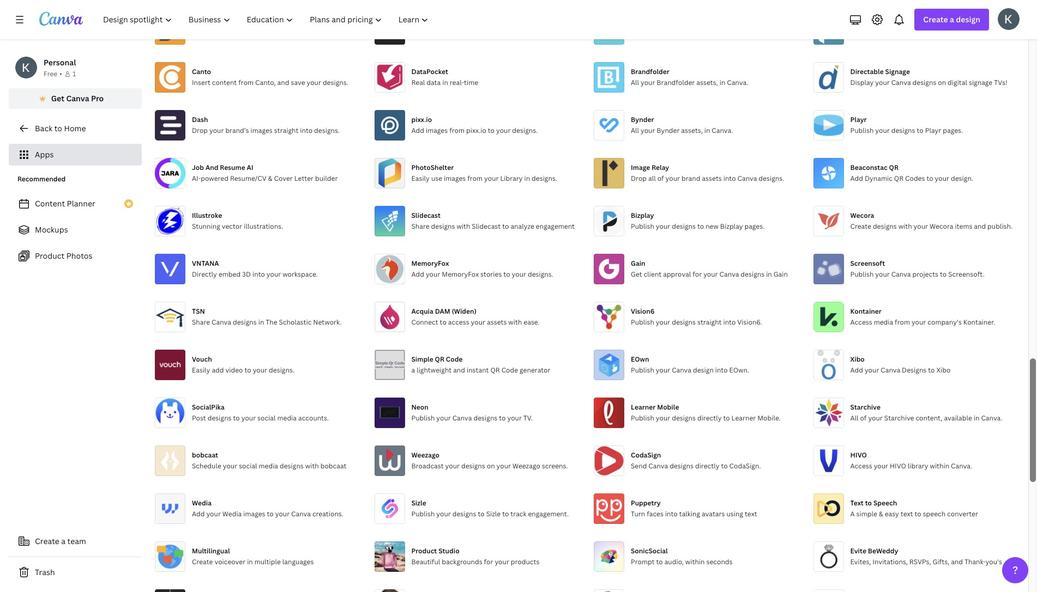 Task type: locate. For each thing, give the bounding box(es) containing it.
media inside socialpika post designs to your social media accounts.
[[277, 414, 297, 423]]

designs left the
[[233, 318, 257, 327]]

bynder all your bynder assets, in canva.
[[631, 115, 733, 135]]

images inside wedia add your wedia images to your canva creations.
[[243, 510, 265, 519]]

canva inside screensoft publish your canva projects to screensoft.
[[892, 270, 911, 279]]

scholastic
[[279, 318, 312, 327]]

list containing content planner
[[9, 193, 142, 267]]

filkers
[[993, 30, 1014, 39]]

2 access from the top
[[851, 462, 873, 471]]

into inside the vntana directly embed 3d into your workspace.
[[253, 270, 265, 279]]

drop
[[192, 126, 208, 135], [631, 174, 647, 183]]

and right items
[[974, 222, 986, 231]]

canva. up image relay drop all of your brand assets into canva designs.
[[712, 126, 733, 135]]

canva. right library
[[951, 462, 973, 471]]

images up multilingual create voiceover in multiple languages
[[243, 510, 265, 519]]

1 vertical spatial sizle
[[486, 510, 501, 519]]

& left the cover
[[268, 174, 273, 183]]

and right gifts,
[[951, 558, 963, 567]]

a up platform
[[950, 14, 955, 25]]

2 horizontal spatial a
[[950, 14, 955, 25]]

illustroke stunning vector illustrations.
[[192, 211, 283, 231]]

pixx.io up photoshelter easily use images from your library in designs. at the top
[[466, 126, 486, 135]]

wecora down the dynamic
[[851, 211, 875, 220]]

1 horizontal spatial social
[[258, 414, 276, 423]]

in inside datapocket real data in real-time
[[442, 78, 448, 87]]

0 vertical spatial on
[[703, 30, 711, 39]]

text for using
[[745, 510, 757, 519]]

1 vertical spatial assets,
[[681, 126, 703, 135]]

0 horizontal spatial pixx.io
[[412, 115, 432, 124]]

your inside sizle publish your designs to sizle to track engagement.
[[437, 510, 451, 519]]

1 vertical spatial straight
[[698, 318, 722, 327]]

0 vertical spatial drop
[[192, 126, 208, 135]]

evite beweddy evites, invitations, rsvps, gifts, and thank-you's
[[851, 547, 1002, 567]]

1 horizontal spatial bynder
[[657, 126, 680, 135]]

1 vertical spatial design
[[318, 30, 338, 39]]

publish inside vision6 publish your designs straight into vision6.
[[631, 318, 654, 327]]

social up bobcaat schedule your social media designs with bobcaat
[[258, 414, 276, 423]]

to inside wedia add your wedia images to your canva creations.
[[267, 510, 274, 519]]

create a team button
[[9, 531, 142, 553]]

on left the 'digital'
[[938, 78, 946, 87]]

from left library
[[468, 174, 483, 183]]

0 horizontal spatial product
[[35, 251, 65, 261]]

brand's
[[225, 126, 249, 135]]

into inside vision6 publish your designs straight into vision6.
[[724, 318, 736, 327]]

pages. right new
[[745, 222, 765, 231]]

meetings
[[255, 30, 283, 39]]

0 vertical spatial xibo
[[851, 355, 865, 364]]

back to home
[[35, 123, 86, 134]]

access down kontainer
[[851, 318, 873, 327]]

to inside bizplay publish your designs to new bizplay pages.
[[698, 222, 704, 231]]

from inside kontainer access media from your company's kontainer.
[[895, 318, 910, 327]]

1 vertical spatial for
[[484, 558, 493, 567]]

assets,
[[697, 78, 718, 87], [681, 126, 703, 135]]

publish inside neon publish your canva designs to your tv.
[[412, 414, 435, 423]]

0 vertical spatial &
[[470, 30, 475, 39]]

straight
[[274, 126, 299, 135], [698, 318, 722, 327]]

acquia
[[412, 307, 434, 316]]

share
[[412, 222, 430, 231], [192, 318, 210, 327]]

designs down mobile
[[672, 414, 696, 423]]

1 horizontal spatial sizle
[[486, 510, 501, 519]]

a inside button
[[61, 537, 66, 547]]

beautify your hue & stripe lookbooks with canva
[[412, 30, 567, 39]]

a
[[851, 510, 855, 519]]

images left the via
[[959, 30, 981, 39]]

in inside gain get client approval for your canva designs in gain
[[766, 270, 772, 279]]

assets left 'ease.' at the bottom of page
[[487, 318, 507, 327]]

designs left new
[[672, 222, 696, 231]]

product inside 'product studio beautiful backgrounds for your products'
[[412, 547, 437, 556]]

2 vertical spatial on
[[487, 462, 495, 471]]

with up screensoft publish your canva projects to screensoft.
[[899, 222, 912, 231]]

drop inside dash drop your brand's images straight into designs.
[[192, 126, 208, 135]]

from for asynchronous
[[285, 30, 300, 39]]

code
[[446, 355, 463, 364], [502, 366, 518, 375]]

text for easy
[[901, 510, 913, 519]]

1 horizontal spatial a
[[412, 366, 415, 375]]

& left easy
[[879, 510, 883, 519]]

1 vertical spatial share
[[192, 318, 210, 327]]

access up 'text'
[[851, 462, 873, 471]]

trash link
[[9, 562, 142, 584]]

1 vertical spatial within
[[686, 558, 705, 567]]

and left the instant
[[453, 366, 465, 375]]

send
[[631, 462, 647, 471]]

1 vertical spatial directly
[[695, 462, 720, 471]]

with inside acquia dam (widen) connect to access your assets with ease.
[[509, 318, 522, 327]]

canva. right available
[[982, 414, 1003, 423]]

1 vertical spatial learner
[[732, 414, 756, 423]]

on inside weezago broadcast your designs on your weezago screens.
[[487, 462, 495, 471]]

0 horizontal spatial text
[[745, 510, 757, 519]]

0 horizontal spatial playr
[[851, 115, 867, 124]]

kontainer.
[[964, 318, 995, 327]]

simple qr code a lightweight and instant qr code generator
[[412, 355, 551, 375]]

social right schedule
[[239, 462, 257, 471]]

1 horizontal spatial slidecast
[[472, 222, 501, 231]]

0 vertical spatial playr
[[851, 115, 867, 124]]

of inside starchive all of your starchive content, available in canva.
[[860, 414, 867, 423]]

add inside 'memoryfox add your memoryfox stories to your designs.'
[[412, 270, 424, 279]]

into
[[300, 126, 313, 135], [724, 174, 736, 183], [253, 270, 265, 279], [724, 318, 736, 327], [716, 366, 728, 375], [665, 510, 678, 519]]

1 text from the left
[[745, 510, 757, 519]]

0 vertical spatial slidecast
[[412, 211, 441, 220]]

0 vertical spatial straight
[[274, 126, 299, 135]]

1 vertical spatial get
[[631, 270, 642, 279]]

your inside photoshelter easily use images from your library in designs.
[[484, 174, 499, 183]]

library
[[500, 174, 523, 183]]

tv.
[[524, 414, 533, 423]]

0 horizontal spatial drop
[[192, 126, 208, 135]]

media
[[874, 318, 894, 327], [277, 414, 297, 423], [259, 462, 278, 471]]

text inside text to speech a simple & easy text to speech converter
[[901, 510, 913, 519]]

available
[[944, 414, 973, 423]]

designs left the 'digital'
[[913, 78, 937, 87]]

save
[[291, 78, 305, 87]]

create left team at the left
[[35, 537, 59, 547]]

designs left the tv.
[[474, 414, 498, 423]]

1 horizontal spatial on
[[703, 30, 711, 39]]

hivo left library
[[890, 462, 906, 471]]

wedia down schedule
[[192, 499, 212, 508]]

add for memoryfox add your memoryfox stories to your designs.
[[412, 270, 424, 279]]

1 horizontal spatial pixx.io
[[466, 126, 486, 135]]

photoshelter
[[412, 163, 454, 172]]

host asynchronous meetings from your design
[[192, 30, 338, 39]]

1 horizontal spatial learner
[[732, 414, 756, 423]]

use
[[431, 174, 442, 183]]

weezago up broadcast
[[412, 451, 440, 460]]

1 vertical spatial media
[[277, 414, 297, 423]]

access inside kontainer access media from your company's kontainer.
[[851, 318, 873, 327]]

access for kontainer
[[851, 318, 873, 327]]

canva. inside 'brandfolder all your brandfolder assets, in canva.'
[[727, 78, 749, 87]]

within inside the "sonicsocial prompt to audio, within seconds"
[[686, 558, 705, 567]]

1 horizontal spatial &
[[470, 30, 475, 39]]

in inside tsn share canva designs in the scholastic network.
[[258, 318, 264, 327]]

a
[[950, 14, 955, 25], [412, 366, 415, 375], [61, 537, 66, 547]]

a for team
[[61, 537, 66, 547]]

0 horizontal spatial &
[[268, 174, 273, 183]]

your inside playr publish your designs to playr pages.
[[876, 126, 890, 135]]

1 horizontal spatial share
[[412, 222, 430, 231]]

assets, down publish canva designs on topworksheets.
[[697, 78, 718, 87]]

2 horizontal spatial &
[[879, 510, 883, 519]]

directable signage display your canva designs on digital signage tvs!
[[851, 67, 1008, 87]]

images up photoshelter
[[426, 126, 448, 135]]

1 vertical spatial pages.
[[745, 222, 765, 231]]

1 vertical spatial all
[[631, 126, 639, 135]]

straight inside vision6 publish your designs straight into vision6.
[[698, 318, 722, 327]]

0 vertical spatial hivo
[[851, 451, 867, 460]]

0 vertical spatial share
[[412, 222, 430, 231]]

designs right broadcast
[[461, 462, 485, 471]]

1 horizontal spatial of
[[860, 414, 867, 423]]

1 horizontal spatial for
[[693, 270, 702, 279]]

social
[[258, 414, 276, 423], [239, 462, 257, 471]]

and left save
[[277, 78, 289, 87]]

drop down image
[[631, 174, 647, 183]]

qr right the instant
[[491, 366, 500, 375]]

slidecast left analyze
[[472, 222, 501, 231]]

pixx.io down real
[[412, 115, 432, 124]]

text right easy
[[901, 510, 913, 519]]

canva inside neon publish your canva designs to your tv.
[[453, 414, 472, 423]]

1 vertical spatial social
[[239, 462, 257, 471]]

easily left use
[[412, 174, 430, 183]]

within right 'audio,'
[[686, 558, 705, 567]]

0 vertical spatial all
[[631, 78, 639, 87]]

share for tsn
[[192, 318, 210, 327]]

into left vision6. at the right bottom of page
[[724, 318, 736, 327]]

with down accounts.
[[305, 462, 319, 471]]

media down kontainer
[[874, 318, 894, 327]]

images inside pixx.io add images from pixx.io to your designs.
[[426, 126, 448, 135]]

straight inside dash drop your brand's images straight into designs.
[[274, 126, 299, 135]]

get
[[51, 93, 64, 104], [631, 270, 642, 279]]

1 horizontal spatial get
[[631, 270, 642, 279]]

0 vertical spatial bynder
[[631, 115, 654, 124]]

create inside create a team button
[[35, 537, 59, 547]]

from up photoshelter
[[450, 126, 465, 135]]

drop down dash
[[192, 126, 208, 135]]

into up letter
[[300, 126, 313, 135]]

multilingual
[[192, 547, 230, 556]]

0 vertical spatial memoryfox
[[412, 259, 449, 268]]

from right meetings
[[285, 30, 300, 39]]

publish inside bizplay publish your designs to new bizplay pages.
[[631, 222, 654, 231]]

into inside puppetry turn faces into talking avatars using text
[[665, 510, 678, 519]]

your inside bobcaat schedule your social media designs with bobcaat
[[223, 462, 237, 471]]

your inside kontainer access media from your company's kontainer.
[[912, 318, 926, 327]]

playr up beaconstac qr add dynamic qr codes to your design.
[[925, 126, 942, 135]]

list
[[9, 193, 142, 267]]

product for product studio beautiful backgrounds for your products
[[412, 547, 437, 556]]

&
[[470, 30, 475, 39], [268, 174, 273, 183], [879, 510, 883, 519]]

memoryfox left stories
[[442, 270, 479, 279]]

designs inside bobcaat schedule your social media designs with bobcaat
[[280, 462, 304, 471]]

import
[[851, 30, 872, 39]]

0 horizontal spatial easily
[[192, 366, 210, 375]]

to inside socialpika post designs to your social media accounts.
[[233, 414, 240, 423]]

publish inside sizle publish your designs to sizle to track engagement.
[[412, 510, 435, 519]]

2 text from the left
[[901, 510, 913, 519]]

cover
[[274, 174, 293, 183]]

0 horizontal spatial assets
[[487, 318, 507, 327]]

0 horizontal spatial on
[[487, 462, 495, 471]]

images for import your ecommerce platform images via filkers
[[959, 30, 981, 39]]

1 horizontal spatial product
[[412, 547, 437, 556]]

into right the brand
[[724, 174, 736, 183]]

to inside beaconstac qr add dynamic qr codes to your design.
[[927, 174, 934, 183]]

memoryfox add your memoryfox stories to your designs.
[[412, 259, 554, 279]]

code left generator
[[502, 366, 518, 375]]

1 horizontal spatial within
[[930, 462, 950, 471]]

socialpika post designs to your social media accounts.
[[192, 403, 329, 423]]

pages. inside playr publish your designs to playr pages.
[[943, 126, 963, 135]]

1 vertical spatial bobcaat
[[321, 462, 347, 471]]

assets inside acquia dam (widen) connect to access your assets with ease.
[[487, 318, 507, 327]]

directly
[[698, 414, 722, 423], [695, 462, 720, 471]]

learner
[[631, 403, 656, 412], [732, 414, 756, 423]]

0 vertical spatial for
[[693, 270, 702, 279]]

designs inside neon publish your canva designs to your tv.
[[474, 414, 498, 423]]

with up 'memoryfox add your memoryfox stories to your designs.'
[[457, 222, 470, 231]]

your inside socialpika post designs to your social media accounts.
[[241, 414, 256, 423]]

images inside photoshelter easily use images from your library in designs.
[[444, 174, 466, 183]]

assets, for bynder
[[681, 126, 703, 135]]

0 vertical spatial within
[[930, 462, 950, 471]]

in inside bynder all your bynder assets, in canva.
[[705, 126, 710, 135]]

multiple
[[255, 558, 281, 567]]

2 vertical spatial all
[[851, 414, 859, 423]]

multilingual create voiceover in multiple languages
[[192, 547, 314, 567]]

for right "backgrounds" at the left bottom of the page
[[484, 558, 493, 567]]

bynder up relay
[[657, 126, 680, 135]]

1 vertical spatial weezago
[[513, 462, 540, 471]]

mobile.
[[758, 414, 781, 423]]

canva. for hivo access your hivo library within canva.
[[951, 462, 973, 471]]

signage
[[886, 67, 910, 76]]

memoryfox up acquia
[[412, 259, 449, 268]]

1 horizontal spatial playr
[[925, 126, 942, 135]]

1 horizontal spatial gain
[[774, 270, 788, 279]]

1 access from the top
[[851, 318, 873, 327]]

designs down use
[[431, 222, 455, 231]]

your inside hivo access your hivo library within canva.
[[874, 462, 889, 471]]

using
[[727, 510, 744, 519]]

media up wedia add your wedia images to your canva creations.
[[259, 462, 278, 471]]

publish
[[631, 30, 654, 39], [851, 126, 874, 135], [631, 222, 654, 231], [851, 270, 874, 279], [631, 318, 654, 327], [631, 366, 654, 375], [412, 414, 435, 423], [631, 414, 654, 423], [412, 510, 435, 519]]

product for product photos
[[35, 251, 65, 261]]

1 horizontal spatial assets
[[702, 174, 722, 183]]

1 horizontal spatial design
[[693, 366, 714, 375]]

to inside xibo add your canva designs to xibo
[[929, 366, 935, 375]]

your inside canto insert content from canto, and save your designs.
[[307, 78, 321, 87]]

designs inside vision6 publish your designs straight into vision6.
[[672, 318, 696, 327]]

create down multilingual
[[192, 558, 213, 567]]

get down •
[[51, 93, 64, 104]]

slidecast down use
[[412, 211, 441, 220]]

within right library
[[930, 462, 950, 471]]

0 vertical spatial pages.
[[943, 126, 963, 135]]

publish for playr publish your designs to playr pages.
[[851, 126, 874, 135]]

instant
[[467, 366, 489, 375]]

design.
[[951, 174, 974, 183]]

1 vertical spatial wecora
[[930, 222, 954, 231]]

designs. inside photoshelter easily use images from your library in designs.
[[532, 174, 557, 183]]

memoryfox
[[412, 259, 449, 268], [442, 270, 479, 279]]

0 horizontal spatial hivo
[[851, 451, 867, 460]]

screensoft.
[[949, 270, 985, 279]]

designs inside playr publish your designs to playr pages.
[[892, 126, 916, 135]]

for right the approval
[[693, 270, 702, 279]]

add inside xibo add your canva designs to xibo
[[851, 366, 863, 375]]

neon publish your canva designs to your tv.
[[412, 403, 533, 423]]

into right "3d"
[[253, 270, 265, 279]]

beautify
[[412, 30, 438, 39]]

product down mockups
[[35, 251, 65, 261]]

via
[[983, 30, 992, 39]]

1 vertical spatial slidecast
[[472, 222, 501, 231]]

assets, for brandfolder
[[697, 78, 718, 87]]

& inside job and resume ai ai-powered resume/cv & cover letter builder
[[268, 174, 273, 183]]

media inside bobcaat schedule your social media designs with bobcaat
[[259, 462, 278, 471]]

1 vertical spatial wedia
[[222, 510, 242, 519]]

0 vertical spatial gain
[[631, 259, 646, 268]]

data
[[427, 78, 441, 87]]

text
[[851, 499, 864, 508]]

1 vertical spatial gain
[[774, 270, 788, 279]]

designs down the socialpika
[[208, 414, 232, 423]]

code up 'lightweight'
[[446, 355, 463, 364]]

get canva pro
[[51, 93, 104, 104]]

bizplay right new
[[720, 222, 743, 231]]

assets, inside 'brandfolder all your brandfolder assets, in canva.'
[[697, 78, 718, 87]]

0 horizontal spatial within
[[686, 558, 705, 567]]

bizplay
[[631, 211, 654, 220], [720, 222, 743, 231]]

hivo up 'text'
[[851, 451, 867, 460]]

text right using
[[745, 510, 757, 519]]

playr down display
[[851, 115, 867, 124]]

to inside back to home link
[[54, 123, 62, 134]]

images for wedia add your wedia images to your canva creations.
[[243, 510, 265, 519]]

mockups link
[[9, 219, 142, 241]]

assets, up image relay drop all of your brand assets into canva designs.
[[681, 126, 703, 135]]

0 horizontal spatial social
[[239, 462, 257, 471]]

0 horizontal spatial slidecast
[[412, 211, 441, 220]]

avatars
[[702, 510, 725, 519]]

canva. inside bynder all your bynder assets, in canva.
[[712, 126, 733, 135]]

0 vertical spatial of
[[658, 174, 664, 183]]

pixx.io add images from pixx.io to your designs.
[[412, 115, 538, 135]]

your inside directable signage display your canva designs on digital signage tvs!
[[876, 78, 890, 87]]

0 vertical spatial design
[[956, 14, 981, 25]]

0 horizontal spatial of
[[658, 174, 664, 183]]

1 horizontal spatial easily
[[412, 174, 430, 183]]

1 vertical spatial easily
[[192, 366, 210, 375]]

publish inside eown publish your canva design into eown.
[[631, 366, 654, 375]]

create up import your ecommerce platform images via filkers
[[924, 14, 948, 25]]

into left eown.
[[716, 366, 728, 375]]

qr
[[889, 163, 899, 172], [894, 174, 904, 183], [435, 355, 445, 364], [491, 366, 500, 375]]

back
[[35, 123, 52, 134]]

platform
[[930, 30, 957, 39]]

creations.
[[312, 510, 344, 519]]

0 vertical spatial bobcaat
[[192, 451, 218, 460]]

a left team at the left
[[61, 537, 66, 547]]

0 vertical spatial social
[[258, 414, 276, 423]]

designs up wedia add your wedia images to your canva creations.
[[280, 462, 304, 471]]

in
[[442, 78, 448, 87], [720, 78, 726, 87], [705, 126, 710, 135], [524, 174, 530, 183], [766, 270, 772, 279], [258, 318, 264, 327], [974, 414, 980, 423], [247, 558, 253, 567]]

product photos link
[[9, 245, 142, 267]]

straight left vision6. at the right bottom of page
[[698, 318, 722, 327]]

from left canto,
[[238, 78, 254, 87]]

all for all your bynder assets, in canva.
[[631, 126, 639, 135]]

apps
[[35, 149, 54, 160]]

get left client
[[631, 270, 642, 279]]

ai
[[247, 163, 253, 172]]

easily
[[412, 174, 430, 183], [192, 366, 210, 375]]

canva. for brandfolder all your brandfolder assets, in canva.
[[727, 78, 749, 87]]

from
[[285, 30, 300, 39], [238, 78, 254, 87], [450, 126, 465, 135], [468, 174, 483, 183], [895, 318, 910, 327]]

create inside the wecora create designs with your wecora items and publish.
[[851, 222, 872, 231]]

publish for bizplay publish your designs to new bizplay pages.
[[631, 222, 654, 231]]

1 vertical spatial starchive
[[885, 414, 914, 423]]

0 horizontal spatial straight
[[274, 126, 299, 135]]

designs up vision6. at the right bottom of page
[[741, 270, 765, 279]]

2 horizontal spatial on
[[938, 78, 946, 87]]

0 vertical spatial easily
[[412, 174, 430, 183]]

assets right the brand
[[702, 174, 722, 183]]

builder
[[315, 174, 338, 183]]

designs right send
[[670, 462, 694, 471]]

wecora left items
[[930, 222, 954, 231]]

0 vertical spatial brandfolder
[[631, 67, 670, 76]]

brand
[[682, 174, 701, 183]]

1 vertical spatial product
[[412, 547, 437, 556]]

bynder up image
[[631, 115, 654, 124]]

a down simple
[[412, 366, 415, 375]]

1 vertical spatial of
[[860, 414, 867, 423]]

1 vertical spatial memoryfox
[[442, 270, 479, 279]]

seconds
[[707, 558, 733, 567]]

your inside image relay drop all of your brand assets into canva designs.
[[666, 174, 680, 183]]

0 vertical spatial directly
[[698, 414, 722, 423]]

gifts,
[[933, 558, 950, 567]]

canva. inside starchive all of your starchive content, available in canva.
[[982, 414, 1003, 423]]

canva inside gain get client approval for your canva designs in gain
[[720, 270, 739, 279]]

designs inside gain get client approval for your canva designs in gain
[[741, 270, 765, 279]]

all
[[631, 78, 639, 87], [631, 126, 639, 135], [851, 414, 859, 423]]

images right use
[[444, 174, 466, 183]]

0 vertical spatial get
[[51, 93, 64, 104]]

xibo
[[851, 355, 865, 364], [937, 366, 951, 375]]

easily down vouch at bottom
[[192, 366, 210, 375]]

wedia up multilingual
[[222, 510, 242, 519]]

a for design
[[950, 14, 955, 25]]

share for slidecast
[[412, 222, 430, 231]]

stunning
[[192, 222, 220, 231]]

designs up 'brandfolder all your brandfolder assets, in canva.'
[[677, 30, 701, 39]]

create inside multilingual create voiceover in multiple languages
[[192, 558, 213, 567]]

on left topworksheets.
[[703, 30, 711, 39]]

into right faces
[[665, 510, 678, 519]]

publish inside screensoft publish your canva projects to screensoft.
[[851, 270, 874, 279]]

pages.
[[943, 126, 963, 135], [745, 222, 765, 231]]

1 horizontal spatial drop
[[631, 174, 647, 183]]

add inside wedia add your wedia images to your canva creations.
[[192, 510, 205, 519]]

designs inside the wecora create designs with your wecora items and publish.
[[873, 222, 897, 231]]

learner left "mobile."
[[732, 414, 756, 423]]

get inside gain get client approval for your canva designs in gain
[[631, 270, 642, 279]]

vision6 publish your designs straight into vision6.
[[631, 307, 763, 327]]

all inside starchive all of your starchive content, available in canva.
[[851, 414, 859, 423]]

access for hivo
[[851, 462, 873, 471]]

publish for screensoft publish your canva projects to screensoft.
[[851, 270, 874, 279]]

powered
[[201, 174, 229, 183]]

xibo down kontainer
[[851, 355, 865, 364]]

0 horizontal spatial weezago
[[412, 451, 440, 460]]

languages
[[282, 558, 314, 567]]

hue
[[456, 30, 469, 39]]

a inside simple qr code a lightweight and instant qr code generator
[[412, 366, 415, 375]]

designs up screensoft
[[873, 222, 897, 231]]

designs up eown publish your canva design into eown.
[[672, 318, 696, 327]]

canva inside directable signage display your canva designs on digital signage tvs!
[[892, 78, 911, 87]]



Task type: describe. For each thing, give the bounding box(es) containing it.
beaconstac qr add dynamic qr codes to your design.
[[851, 163, 974, 183]]

codasign.
[[730, 462, 761, 471]]

with inside the wecora create designs with your wecora items and publish.
[[899, 222, 912, 231]]

images for dash drop your brand's images straight into designs.
[[251, 126, 273, 135]]

designs inside weezago broadcast your designs on your weezago screens.
[[461, 462, 485, 471]]

3d
[[242, 270, 251, 279]]

simple
[[412, 355, 434, 364]]

on inside directable signage display your canva designs on digital signage tvs!
[[938, 78, 946, 87]]

media inside kontainer access media from your company's kontainer.
[[874, 318, 894, 327]]

with inside slidecast share designs with slidecast to analyze engagement
[[457, 222, 470, 231]]

directable
[[851, 67, 884, 76]]

create a design button
[[915, 9, 989, 31]]

designs inside codasign send canva designs directly to codasign.
[[670, 462, 694, 471]]

puppetry turn faces into talking avatars using text
[[631, 499, 757, 519]]

into inside dash drop your brand's images straight into designs.
[[300, 126, 313, 135]]

design inside "dropdown button"
[[956, 14, 981, 25]]

designs. inside pixx.io add images from pixx.io to your designs.
[[512, 126, 538, 135]]

for for backgrounds
[[484, 558, 493, 567]]

publish inside 'learner mobile publish your designs directly to learner mobile.'
[[631, 414, 654, 423]]

in inside 'brandfolder all your brandfolder assets, in canva.'
[[720, 78, 726, 87]]

from for access
[[895, 318, 910, 327]]

easy
[[885, 510, 899, 519]]

illustrations.
[[244, 222, 283, 231]]

and inside the wecora create designs with your wecora items and publish.
[[974, 222, 986, 231]]

free •
[[44, 69, 62, 79]]

1 horizontal spatial starchive
[[885, 414, 914, 423]]

vntana directly embed 3d into your workspace.
[[192, 259, 318, 279]]

job and resume ai ai-powered resume/cv & cover letter builder
[[192, 163, 338, 183]]

time
[[464, 78, 478, 87]]

publish.
[[988, 222, 1013, 231]]

1 vertical spatial xibo
[[937, 366, 951, 375]]

canva inside eown publish your canva design into eown.
[[672, 366, 692, 375]]

to inside acquia dam (widen) connect to access your assets with ease.
[[440, 318, 447, 327]]

your inside the vntana directly embed 3d into your workspace.
[[267, 270, 281, 279]]

to inside slidecast share designs with slidecast to analyze engagement
[[502, 222, 509, 231]]

in inside starchive all of your starchive content, available in canva.
[[974, 414, 980, 423]]

trash
[[35, 568, 55, 578]]

team
[[67, 537, 86, 547]]

mobile
[[657, 403, 679, 412]]

designs inside sizle publish your designs to sizle to track engagement.
[[453, 510, 476, 519]]

your inside bynder all your bynder assets, in canva.
[[641, 126, 655, 135]]

in inside photoshelter easily use images from your library in designs.
[[524, 174, 530, 183]]

your inside screensoft publish your canva projects to screensoft.
[[876, 270, 890, 279]]

bobcaat schedule your social media designs with bobcaat
[[192, 451, 347, 471]]

for for approval
[[693, 270, 702, 279]]

insert
[[192, 78, 210, 87]]

within inside hivo access your hivo library within canva.
[[930, 462, 950, 471]]

top level navigation element
[[96, 9, 438, 31]]

to inside screensoft publish your canva projects to screensoft.
[[940, 270, 947, 279]]

0 horizontal spatial bizplay
[[631, 211, 654, 220]]

kendall parks image
[[998, 8, 1020, 30]]

import your ecommerce platform images via filkers
[[851, 30, 1014, 39]]

photoshelter easily use images from your library in designs.
[[412, 163, 557, 183]]

your inside vision6 publish your designs straight into vision6.
[[656, 318, 670, 327]]

your inside acquia dam (widen) connect to access your assets with ease.
[[471, 318, 485, 327]]

canva inside image relay drop all of your brand assets into canva designs.
[[738, 174, 757, 183]]

1 horizontal spatial bizplay
[[720, 222, 743, 231]]

into inside eown publish your canva design into eown.
[[716, 366, 728, 375]]

0 vertical spatial weezago
[[412, 451, 440, 460]]

photos
[[66, 251, 92, 261]]

canva inside xibo add your canva designs to xibo
[[881, 366, 901, 375]]

to inside the "sonicsocial prompt to audio, within seconds"
[[656, 558, 663, 567]]

design inside eown publish your canva design into eown.
[[693, 366, 714, 375]]

publish for sizle publish your designs to sizle to track engagement.
[[412, 510, 435, 519]]

tvs!
[[994, 78, 1008, 87]]

0 horizontal spatial learner
[[631, 403, 656, 412]]

sonicsocial prompt to audio, within seconds
[[631, 547, 733, 567]]

your inside beaconstac qr add dynamic qr codes to your design.
[[935, 174, 950, 183]]

playr publish your designs to playr pages.
[[851, 115, 963, 135]]

1 horizontal spatial hivo
[[890, 462, 906, 471]]

your inside dash drop your brand's images straight into designs.
[[209, 126, 224, 135]]

assets for into
[[702, 174, 722, 183]]

designs. inside 'memoryfox add your memoryfox stories to your designs.'
[[528, 270, 554, 279]]

canva. for bynder all your bynder assets, in canva.
[[712, 126, 733, 135]]

create inside create a design "dropdown button"
[[924, 14, 948, 25]]

to inside pixx.io add images from pixx.io to your designs.
[[488, 126, 495, 135]]

qr up the dynamic
[[889, 163, 899, 172]]

backgrounds
[[442, 558, 483, 567]]

apps link
[[9, 144, 142, 166]]

your inside 'product studio beautiful backgrounds for your products'
[[495, 558, 509, 567]]

eown publish your canva design into eown.
[[631, 355, 750, 375]]

and inside simple qr code a lightweight and instant qr code generator
[[453, 366, 465, 375]]

beweddy
[[868, 547, 899, 556]]

designs. inside image relay drop all of your brand assets into canva designs.
[[759, 174, 784, 183]]

you's
[[986, 558, 1002, 567]]

network.
[[313, 318, 342, 327]]

add for pixx.io add images from pixx.io to your designs.
[[412, 126, 424, 135]]

social inside socialpika post designs to your social media accounts.
[[258, 414, 276, 423]]

drop inside image relay drop all of your brand assets into canva designs.
[[631, 174, 647, 183]]

learner mobile publish your designs directly to learner mobile.
[[631, 403, 781, 423]]

with right the lookbooks
[[532, 30, 546, 39]]

content
[[212, 78, 237, 87]]

social inside bobcaat schedule your social media designs with bobcaat
[[239, 462, 257, 471]]

your inside eown publish your canva design into eown.
[[656, 366, 670, 375]]

codasign
[[631, 451, 661, 460]]

publish for neon publish your canva designs to your tv.
[[412, 414, 435, 423]]

letter
[[294, 174, 314, 183]]

image relay drop all of your brand assets into canva designs.
[[631, 163, 784, 183]]

into inside image relay drop all of your brand assets into canva designs.
[[724, 174, 736, 183]]

vision6
[[631, 307, 655, 316]]

canva inside tsn share canva designs in the scholastic network.
[[212, 318, 231, 327]]

from for add
[[450, 126, 465, 135]]

and inside evite beweddy evites, invitations, rsvps, gifts, and thank-you's
[[951, 558, 963, 567]]

gain get client approval for your canva designs in gain
[[631, 259, 788, 279]]

speech
[[874, 499, 897, 508]]

faces
[[647, 510, 664, 519]]

converter
[[948, 510, 979, 519]]

0 horizontal spatial wecora
[[851, 211, 875, 220]]

to inside 'memoryfox add your memoryfox stories to your designs.'
[[504, 270, 510, 279]]

vouch
[[192, 355, 212, 364]]

1 horizontal spatial bobcaat
[[321, 462, 347, 471]]

1 horizontal spatial code
[[502, 366, 518, 375]]

sizle publish your designs to sizle to track engagement.
[[412, 499, 569, 519]]

company's
[[928, 318, 962, 327]]

dash
[[192, 115, 208, 124]]

1 vertical spatial brandfolder
[[657, 78, 695, 87]]

directly inside codasign send canva designs directly to codasign.
[[695, 462, 720, 471]]

assets for with
[[487, 318, 507, 327]]

in inside multilingual create voiceover in multiple languages
[[247, 558, 253, 567]]

of inside image relay drop all of your brand assets into canva designs.
[[658, 174, 664, 183]]

0 vertical spatial code
[[446, 355, 463, 364]]

socialpika
[[192, 403, 225, 412]]

puppetry
[[631, 499, 661, 508]]

your inside 'learner mobile publish your designs directly to learner mobile.'
[[656, 414, 670, 423]]

ecommerce
[[890, 30, 928, 39]]

0 horizontal spatial xibo
[[851, 355, 865, 364]]

engagement
[[536, 222, 575, 231]]

tsn share canva designs in the scholastic network.
[[192, 307, 342, 327]]

publish for vision6 publish your designs straight into vision6.
[[631, 318, 654, 327]]

real
[[412, 78, 425, 87]]

designs inside tsn share canva designs in the scholastic network.
[[233, 318, 257, 327]]

real-
[[450, 78, 464, 87]]

from for insert
[[238, 78, 254, 87]]

schedule
[[192, 462, 221, 471]]

designs inside slidecast share designs with slidecast to analyze engagement
[[431, 222, 455, 231]]

add for wedia add your wedia images to your canva creations.
[[192, 510, 205, 519]]

back to home link
[[9, 118, 142, 140]]

canva inside wedia add your wedia images to your canva creations.
[[291, 510, 311, 519]]

pages. inside bizplay publish your designs to new bizplay pages.
[[745, 222, 765, 231]]

designs. inside dash drop your brand's images straight into designs.
[[314, 126, 340, 135]]

easily for easily use images from your library in designs.
[[412, 174, 430, 183]]

easily for easily add video to your designs.
[[192, 366, 210, 375]]

get inside get canva pro button
[[51, 93, 64, 104]]

ease.
[[524, 318, 540, 327]]

0 vertical spatial wedia
[[192, 499, 212, 508]]

broadcast
[[412, 462, 444, 471]]

display
[[851, 78, 874, 87]]

your inside 'brandfolder all your brandfolder assets, in canva.'
[[641, 78, 655, 87]]

0 horizontal spatial starchive
[[851, 403, 881, 412]]

0 vertical spatial sizle
[[412, 499, 426, 508]]

canva inside codasign send canva designs directly to codasign.
[[649, 462, 668, 471]]

analyze
[[511, 222, 534, 231]]

all for all of your starchive content, available in canva.
[[851, 414, 859, 423]]

all for all your brandfolder assets, in canva.
[[631, 78, 639, 87]]

video
[[226, 366, 243, 375]]

0 horizontal spatial gain
[[631, 259, 646, 268]]

and
[[206, 163, 218, 172]]

the
[[266, 318, 277, 327]]

1 vertical spatial pixx.io
[[466, 126, 486, 135]]

from inside photoshelter easily use images from your library in designs.
[[468, 174, 483, 183]]

designs inside bizplay publish your designs to new bizplay pages.
[[672, 222, 696, 231]]

evites,
[[851, 558, 871, 567]]

directly inside 'learner mobile publish your designs directly to learner mobile.'
[[698, 414, 722, 423]]

qr up 'lightweight'
[[435, 355, 445, 364]]

publish canva designs on topworksheets.
[[631, 30, 763, 39]]

0 horizontal spatial bobcaat
[[192, 451, 218, 460]]

to inside 'learner mobile publish your designs directly to learner mobile.'
[[724, 414, 730, 423]]

your inside gain get client approval for your canva designs in gain
[[704, 270, 718, 279]]

1 vertical spatial bynder
[[657, 126, 680, 135]]

mockups
[[35, 225, 68, 235]]

1 horizontal spatial wedia
[[222, 510, 242, 519]]

add inside beaconstac qr add dynamic qr codes to your design.
[[851, 174, 863, 183]]

create a team
[[35, 537, 86, 547]]

recommended
[[17, 175, 66, 184]]

wedia add your wedia images to your canva creations.
[[192, 499, 344, 519]]

your inside "vouch easily add video to your designs."
[[253, 366, 267, 375]]

audio,
[[665, 558, 684, 567]]

designs inside directable signage display your canva designs on digital signage tvs!
[[913, 78, 937, 87]]

add for xibo add your canva designs to xibo
[[851, 366, 863, 375]]

0 horizontal spatial design
[[318, 30, 338, 39]]

simple
[[857, 510, 878, 519]]

home
[[64, 123, 86, 134]]

your inside bizplay publish your designs to new bizplay pages.
[[656, 222, 670, 231]]

qr left the codes
[[894, 174, 904, 183]]

designs inside socialpika post designs to your social media accounts.
[[208, 414, 232, 423]]

acquia dam (widen) connect to access your assets with ease.
[[412, 307, 540, 327]]

canto,
[[255, 78, 276, 87]]

canva inside button
[[66, 93, 89, 104]]

screens.
[[542, 462, 568, 471]]

designs. inside "vouch easily add video to your designs."
[[269, 366, 294, 375]]

digital
[[948, 78, 968, 87]]

ai-
[[192, 174, 201, 183]]

1 horizontal spatial weezago
[[513, 462, 540, 471]]

publish for eown publish your canva design into eown.
[[631, 366, 654, 375]]

your inside the wecora create designs with your wecora items and publish.
[[914, 222, 928, 231]]



Task type: vqa. For each thing, say whether or not it's contained in the screenshot.
your inside bobcaat Schedule your social media designs with bobcaat
yes



